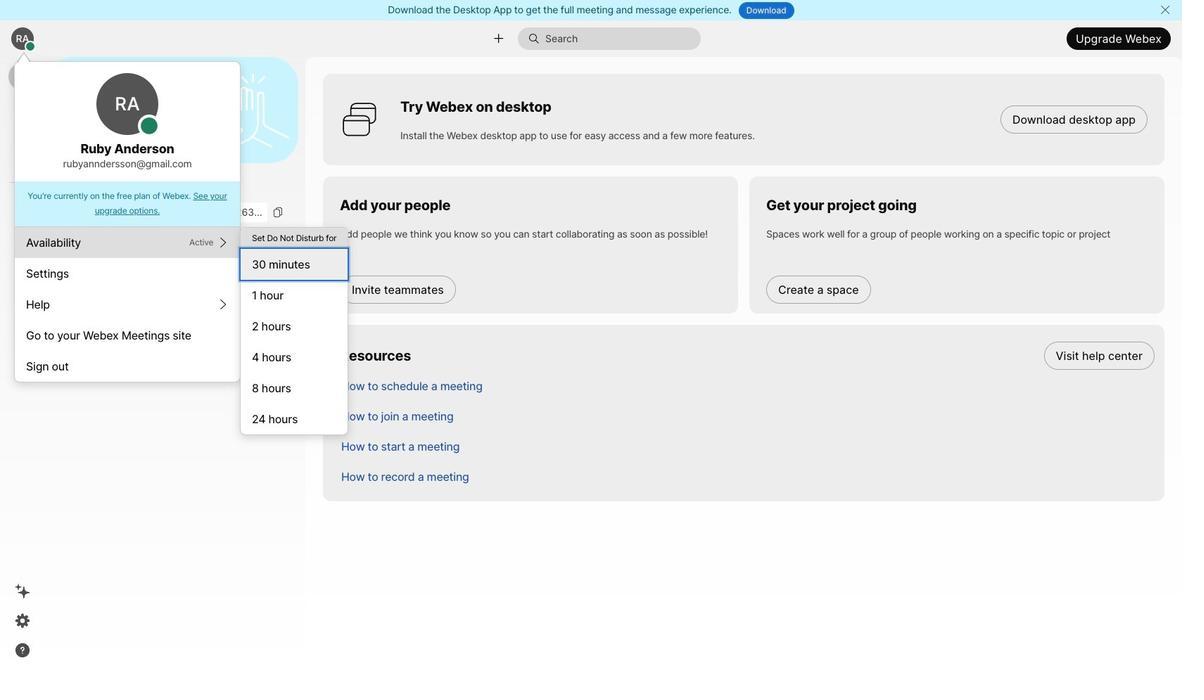 Task type: describe. For each thing, give the bounding box(es) containing it.
set status menu item
[[15, 227, 240, 258]]

5 list item from the top
[[330, 462, 1165, 492]]

set do not disturb for 24 hours menu item
[[241, 404, 348, 435]]

arrow right_16 image
[[218, 299, 229, 310]]

go to your webex meetings site menu item
[[15, 320, 240, 351]]

two hands high fiving image
[[211, 68, 295, 152]]

1 list item from the top
[[330, 341, 1165, 371]]

2 list item from the top
[[330, 371, 1165, 401]]

set do not disturb for 4 hours menu item
[[241, 342, 348, 373]]



Task type: locate. For each thing, give the bounding box(es) containing it.
help menu item
[[15, 289, 240, 320]]

list item
[[330, 341, 1165, 371], [330, 371, 1165, 401], [330, 401, 1165, 432], [330, 432, 1165, 462], [330, 462, 1165, 492]]

3 list item from the top
[[330, 401, 1165, 432]]

None text field
[[56, 203, 268, 223]]

webex tab list
[[8, 63, 37, 214]]

set do not disturb for 1 hour menu item
[[241, 280, 348, 311]]

cancel_16 image
[[1160, 4, 1171, 15]]

set do not disturb for 30 minutes menu item
[[241, 249, 348, 280]]

menu item
[[241, 228, 348, 249]]

sign out menu item
[[15, 351, 240, 382]]

4 list item from the top
[[330, 432, 1165, 462]]

set do not disturb for 8 hours menu item
[[241, 373, 348, 404]]

profile settings menu menu bar
[[15, 227, 349, 436]]

settings menu item
[[15, 258, 240, 289]]

set do not disturb for 2 hours menu item
[[241, 311, 348, 342]]

availability menu
[[241, 228, 348, 435]]

arrow right_16 image
[[218, 237, 229, 249]]

navigation
[[0, 57, 45, 678]]



Task type: vqa. For each thing, say whether or not it's contained in the screenshot.
Sign out menu item
yes



